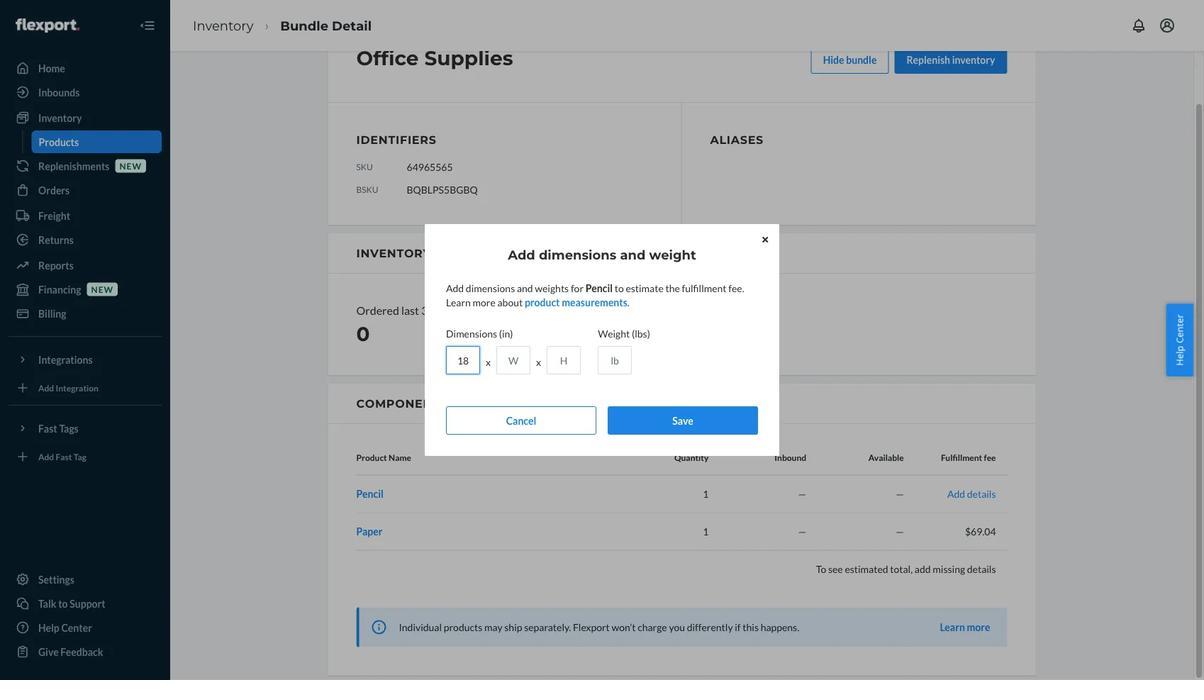 Task type: vqa. For each thing, say whether or not it's contained in the screenshot.
TO
yes



Task type: locate. For each thing, give the bounding box(es) containing it.
dimensions for add dimensions and weights for pencil
[[466, 282, 515, 294]]

and for weights
[[517, 282, 533, 294]]

save
[[673, 415, 694, 427]]

and up estimate
[[620, 247, 646, 262]]

fulfillment
[[682, 282, 727, 294]]

help center
[[1174, 314, 1186, 366]]

help
[[1174, 346, 1186, 366]]

0 vertical spatial add
[[508, 247, 535, 262]]

0 horizontal spatial dimensions
[[466, 282, 515, 294]]

.
[[628, 296, 630, 308]]

weights
[[535, 282, 569, 294]]

add
[[508, 247, 535, 262], [446, 282, 464, 294]]

0 vertical spatial dimensions
[[539, 247, 617, 262]]

dimensions up for
[[539, 247, 617, 262]]

cancel button
[[446, 406, 597, 435]]

dimensions for add dimensions and weight
[[539, 247, 617, 262]]

1 vertical spatial dimensions
[[466, 282, 515, 294]]

0 horizontal spatial add
[[446, 282, 464, 294]]

learn
[[446, 296, 471, 308]]

and
[[620, 247, 646, 262], [517, 282, 533, 294]]

dimensions
[[539, 247, 617, 262], [466, 282, 515, 294]]

and for weight
[[620, 247, 646, 262]]

more
[[473, 296, 496, 308]]

add up add dimensions and weights for pencil
[[508, 247, 535, 262]]

add dimensions and weight
[[508, 247, 696, 262]]

and up the about
[[517, 282, 533, 294]]

estimate
[[626, 282, 664, 294]]

dimensions (in)
[[446, 327, 513, 339]]

x left w number field
[[486, 356, 491, 368]]

0 horizontal spatial and
[[517, 282, 533, 294]]

dimensions up more
[[466, 282, 515, 294]]

save button
[[608, 406, 758, 435]]

fee.
[[729, 282, 745, 294]]

product
[[525, 296, 560, 308]]

0 vertical spatial and
[[620, 247, 646, 262]]

1 horizontal spatial and
[[620, 247, 646, 262]]

0 horizontal spatial x
[[486, 356, 491, 368]]

add up learn
[[446, 282, 464, 294]]

1 horizontal spatial x
[[536, 356, 541, 368]]

x left the h number field
[[536, 356, 541, 368]]

pencil
[[586, 282, 613, 294]]

x
[[486, 356, 491, 368], [536, 356, 541, 368]]

1 horizontal spatial add
[[508, 247, 535, 262]]

1 x from the left
[[486, 356, 491, 368]]

1 vertical spatial and
[[517, 282, 533, 294]]

1 horizontal spatial dimensions
[[539, 247, 617, 262]]

1 vertical spatial add
[[446, 282, 464, 294]]



Task type: describe. For each thing, give the bounding box(es) containing it.
dimensions
[[446, 327, 497, 339]]

close image
[[762, 236, 768, 244]]

the
[[666, 282, 680, 294]]

weight (lbs)
[[598, 327, 650, 339]]

lb number field
[[598, 346, 632, 375]]

cancel
[[506, 415, 537, 427]]

add for add dimensions and weights for pencil
[[446, 282, 464, 294]]

product measurements .
[[525, 296, 630, 308]]

center
[[1174, 314, 1186, 343]]

H number field
[[547, 346, 581, 375]]

2 x from the left
[[536, 356, 541, 368]]

add dimensions and weight dialog
[[425, 224, 780, 456]]

L number field
[[446, 346, 480, 375]]

W number field
[[497, 346, 531, 375]]

(lbs)
[[632, 327, 650, 339]]

to
[[615, 282, 624, 294]]

add for add dimensions and weight
[[508, 247, 535, 262]]

to estimate the fulfillment fee. learn more about
[[446, 282, 745, 308]]

measurements
[[562, 296, 628, 308]]

help center button
[[1167, 304, 1194, 377]]

product measurements link
[[525, 296, 628, 308]]

about
[[498, 296, 523, 308]]

weight
[[649, 247, 696, 262]]

add dimensions and weights for pencil
[[446, 282, 613, 294]]

weight
[[598, 327, 630, 339]]

(in)
[[499, 327, 513, 339]]

for
[[571, 282, 584, 294]]



